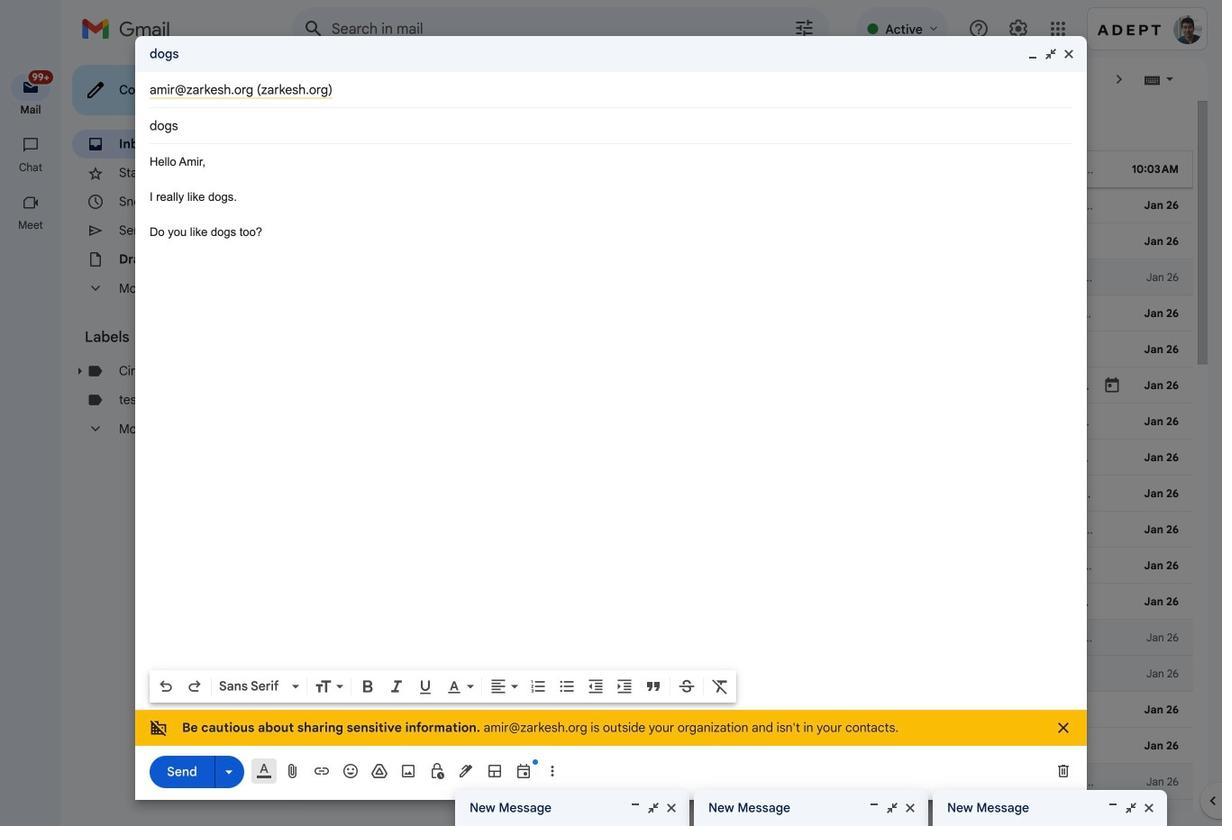 Task type: describe. For each thing, give the bounding box(es) containing it.
option inside formatting options toolbar
[[216, 678, 289, 696]]

close image for 1st pop out image from the right
[[904, 802, 918, 816]]

close image for left pop out icon
[[1062, 47, 1077, 61]]

Subject field
[[150, 117, 1073, 135]]

bold ‪(⌘b)‬ image
[[359, 678, 377, 696]]

5 row from the top
[[292, 296, 1194, 332]]

8 row from the top
[[292, 404, 1194, 440]]

0 horizontal spatial pop out image
[[1044, 47, 1059, 61]]

15 row from the top
[[292, 657, 1223, 693]]

insert photo image
[[399, 763, 418, 781]]

4 row from the top
[[292, 260, 1194, 296]]

close image for right pop out icon
[[1143, 802, 1157, 816]]

advanced search options image
[[787, 10, 823, 46]]

17 row from the top
[[292, 729, 1194, 765]]

attach files image
[[284, 763, 302, 781]]

settings image
[[1008, 18, 1030, 40]]

bulleted list ‪(⌘⇧8)‬ image
[[558, 678, 576, 696]]

3 row from the top
[[292, 224, 1194, 260]]

Message Body text field
[[150, 153, 1073, 666]]

select a layout image
[[486, 763, 504, 781]]

1 row from the top
[[292, 152, 1194, 188]]

12 row from the top
[[292, 548, 1194, 584]]

10 row from the top
[[292, 476, 1223, 512]]

remove formatting ‪(⌘\)‬ image
[[712, 678, 730, 696]]

primary tab
[[292, 101, 519, 152]]

2 pop out image from the left
[[886, 802, 900, 816]]

11 row from the top
[[292, 512, 1194, 548]]

toggle confidential mode image
[[428, 763, 446, 781]]

16 row from the top
[[292, 693, 1223, 729]]

9 row from the top
[[292, 440, 1194, 476]]

underline ‪(⌘u)‬ image
[[417, 679, 435, 697]]

1 pop out image from the left
[[647, 802, 661, 816]]



Task type: locate. For each thing, give the bounding box(es) containing it.
insert link ‪(⌘k)‬ image
[[313, 763, 331, 781]]

refresh image
[[361, 70, 379, 88]]

navigation
[[0, 58, 63, 827]]

1 minimize image from the left
[[629, 802, 643, 816]]

updates, one new message, tab
[[520, 101, 748, 152]]

insert signature image
[[457, 763, 475, 781]]

formatting options toolbar
[[150, 671, 737, 703]]

pop out image
[[647, 802, 661, 816], [886, 802, 900, 816]]

insert emoji ‪(⌘⇧2)‬ image
[[342, 763, 360, 781]]

main content
[[292, 101, 1223, 827]]

mail, 884 unread messages image
[[22, 74, 51, 92]]

strikethrough ‪(⌘⇧x)‬ image
[[678, 678, 696, 696]]

minimize image for 1st pop out image from the right
[[868, 802, 882, 816]]

discard draft ‪(⌘⇧d)‬ image
[[1055, 763, 1073, 781]]

row
[[292, 152, 1194, 188], [292, 188, 1194, 224], [292, 224, 1194, 260], [292, 260, 1194, 296], [292, 296, 1194, 332], [292, 332, 1194, 368], [292, 368, 1194, 404], [292, 404, 1194, 440], [292, 440, 1194, 476], [292, 476, 1223, 512], [292, 512, 1194, 548], [292, 548, 1194, 584], [292, 584, 1223, 620], [292, 620, 1194, 657], [292, 657, 1223, 693], [292, 693, 1223, 729], [292, 729, 1194, 765], [292, 765, 1194, 801], [292, 801, 1194, 827]]

pop out image
[[1044, 47, 1059, 61], [1125, 802, 1139, 816]]

tab list
[[292, 101, 1194, 152]]

Search in mail search field
[[292, 7, 830, 51]]

1 horizontal spatial minimize image
[[1107, 802, 1121, 816]]

more options image
[[547, 763, 558, 781]]

indent more ‪(⌘])‬ image
[[616, 678, 634, 696]]

undo ‪(⌘z)‬ image
[[157, 678, 175, 696]]

1 vertical spatial minimize image
[[1107, 802, 1121, 816]]

0 vertical spatial minimize image
[[1026, 47, 1041, 61]]

older image
[[1111, 70, 1129, 88]]

0 horizontal spatial close image
[[904, 802, 918, 816]]

0 horizontal spatial minimize image
[[1026, 47, 1041, 61]]

18 row from the top
[[292, 765, 1194, 801]]

0 vertical spatial pop out image
[[1044, 47, 1059, 61]]

numbered list ‪(⌘⇧7)‬ image
[[529, 678, 547, 696]]

2 horizontal spatial close image
[[1143, 802, 1157, 816]]

6 row from the top
[[292, 332, 1194, 368]]

italic ‪(⌘i)‬ image
[[388, 678, 406, 696]]

1 horizontal spatial minimize image
[[868, 802, 882, 816]]

1 horizontal spatial pop out image
[[886, 802, 900, 816]]

14 row from the top
[[292, 620, 1194, 657]]

1 horizontal spatial pop out image
[[1125, 802, 1139, 816]]

2 minimize image from the left
[[868, 802, 882, 816]]

1 horizontal spatial close image
[[1062, 47, 1077, 61]]

minimize image
[[1026, 47, 1041, 61], [1107, 802, 1121, 816]]

quote ‪(⌘⇧9)‬ image
[[645, 678, 663, 696]]

0 horizontal spatial minimize image
[[629, 802, 643, 816]]

7 row from the top
[[292, 368, 1194, 404]]

13 row from the top
[[292, 584, 1223, 620]]

2 row from the top
[[292, 188, 1194, 224]]

minimize image
[[629, 802, 643, 816], [868, 802, 882, 816]]

search in mail image
[[298, 13, 330, 45]]

minimize image for right pop out icon
[[1107, 802, 1121, 816]]

redo ‪(⌘y)‬ image
[[186, 678, 204, 696]]

gmail image
[[81, 11, 179, 47]]

option
[[216, 678, 289, 696]]

indent less ‪(⌘[)‬ image
[[587, 678, 605, 696]]

dialog
[[135, 36, 1088, 801]]

0 horizontal spatial pop out image
[[647, 802, 661, 816]]

1 vertical spatial pop out image
[[1125, 802, 1139, 816]]

close image
[[665, 802, 679, 816]]

close image
[[1062, 47, 1077, 61], [904, 802, 918, 816], [1143, 802, 1157, 816]]

minimize image for left pop out icon
[[1026, 47, 1041, 61]]

more send options image
[[220, 764, 238, 782]]

heading
[[0, 103, 61, 117], [0, 161, 61, 175], [0, 218, 61, 233], [85, 328, 263, 346]]

insert files using drive image
[[371, 763, 389, 781]]

set up a time to meet image
[[515, 763, 533, 781]]

minimize image for 2nd pop out image from the right
[[629, 802, 643, 816]]

19 row from the top
[[292, 801, 1194, 827]]



Task type: vqa. For each thing, say whether or not it's contained in the screenshot.
Close image
yes



